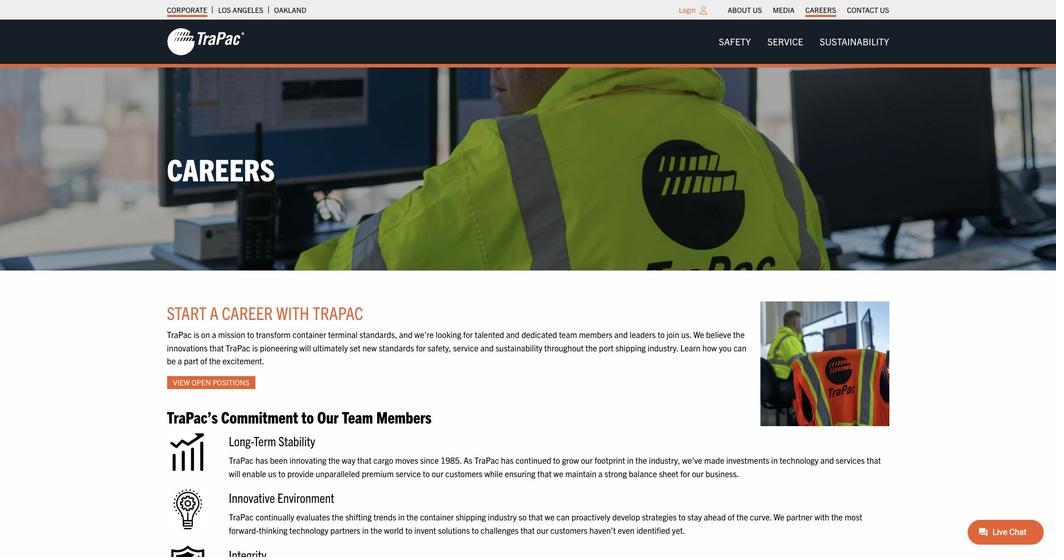 Task type: describe. For each thing, give the bounding box(es) containing it.
in right 'investments'
[[771, 456, 778, 466]]

to left join at the bottom of page
[[658, 330, 665, 340]]

and left leaders
[[614, 330, 628, 340]]

and down "talented" on the bottom left
[[480, 343, 494, 353]]

innovative environment
[[229, 490, 334, 506]]

contact us link
[[847, 3, 889, 17]]

safety,
[[428, 343, 451, 353]]

login link
[[679, 5, 696, 14]]

media
[[773, 5, 795, 14]]

about us
[[728, 5, 762, 14]]

looking
[[436, 330, 461, 340]]

stay
[[688, 513, 702, 523]]

most
[[845, 513, 862, 523]]

environment
[[277, 490, 334, 506]]

1 vertical spatial for
[[416, 343, 426, 353]]

long-
[[229, 433, 254, 450]]

mission
[[218, 330, 245, 340]]

since
[[420, 456, 439, 466]]

trapac has been innovating the way that cargo moves since 1985. as trapac has continued to grow our footprint in the industry, we've made investments in technology and services that will enable us to provide unparalleled premium service to our customers while ensuring that we maintain a strong balance sheet for our business.
[[229, 456, 881, 479]]

shifting
[[345, 513, 372, 523]]

continued
[[515, 456, 551, 466]]

start a career with trapac
[[167, 302, 363, 324]]

los angeles link
[[218, 3, 263, 17]]

made
[[704, 456, 724, 466]]

and up sustainability at the bottom
[[506, 330, 520, 340]]

commitment
[[221, 407, 298, 427]]

view open positions link
[[167, 377, 256, 389]]

oakland link
[[274, 3, 306, 17]]

to left grow on the right bottom
[[553, 456, 560, 466]]

sheet
[[659, 469, 678, 479]]

career
[[222, 302, 273, 324]]

the up view open positions
[[209, 356, 221, 366]]

service inside trapac is on a mission to transform container terminal standards, and we're looking for talented and dedicated team members and leaders to join us. we believe the innovations that trapac is pioneering will ultimately set new standards for safety, service and sustainability throughout the port shipping industry. learn how you can be a part of the excitement.
[[453, 343, 478, 353]]

contact us
[[847, 5, 889, 14]]

industry,
[[649, 456, 680, 466]]

service link
[[759, 31, 812, 52]]

the left curve. we
[[737, 513, 748, 523]]

los angeles
[[218, 5, 263, 14]]

you
[[719, 343, 732, 353]]

and up standards
[[399, 330, 413, 340]]

0 vertical spatial for
[[463, 330, 473, 340]]

to down since
[[423, 469, 430, 479]]

service
[[768, 36, 803, 47]]

safety
[[719, 36, 751, 47]]

that right the "way"
[[357, 456, 372, 466]]

a up on
[[210, 302, 219, 324]]

while
[[484, 469, 503, 479]]

will inside trapac is on a mission to transform container terminal standards, and we're looking for talented and dedicated team members and leaders to join us. we believe the innovations that trapac is pioneering will ultimately set new standards for safety, service and sustainability throughout the port shipping industry. learn how you can be a part of the excitement.
[[299, 343, 311, 353]]

provide
[[287, 469, 314, 479]]

to right solutions in the bottom of the page
[[472, 526, 479, 536]]

us.
[[681, 330, 692, 340]]

throughout
[[544, 343, 584, 353]]

even
[[618, 526, 635, 536]]

so
[[519, 513, 527, 523]]

in down shifting
[[362, 526, 369, 536]]

of inside trapac continually evaluates the shifting trends in the container shipping industry so that we can proactively develop strategies to stay ahead of the curve. we partner with the most forward-thinking technology partners in the world to invent solutions to challenges that our customers haven't even identified yet.
[[728, 513, 735, 523]]

shipping inside trapac is on a mission to transform container terminal standards, and we're looking for talented and dedicated team members and leaders to join us. we believe the innovations that trapac is pioneering will ultimately set new standards for safety, service and sustainability throughout the port shipping industry. learn how you can be a part of the excitement.
[[616, 343, 646, 353]]

team
[[342, 407, 373, 427]]

corporate
[[167, 5, 207, 14]]

the down members
[[586, 343, 597, 353]]

0 horizontal spatial careers
[[167, 150, 275, 188]]

members
[[579, 330, 612, 340]]

in up world
[[398, 513, 405, 523]]

partner
[[786, 513, 813, 523]]

we inside trapac has been innovating the way that cargo moves since 1985. as trapac has continued to grow our footprint in the industry, we've made investments in technology and services that will enable us to provide unparalleled premium service to our customers while ensuring that we maintain a strong balance sheet for our business.
[[554, 469, 563, 479]]

trapac inside trapac continually evaluates the shifting trends in the container shipping industry so that we can proactively develop strategies to stay ahead of the curve. we partner with the most forward-thinking technology partners in the world to invent solutions to challenges that our customers haven't even identified yet.
[[229, 513, 254, 523]]

the left "most"
[[831, 513, 843, 523]]

0 vertical spatial careers
[[805, 5, 836, 14]]

the up balance
[[636, 456, 647, 466]]

the down trends
[[371, 526, 382, 536]]

port
[[599, 343, 614, 353]]

trapac up the 'innovations'
[[167, 330, 192, 340]]

we've
[[682, 456, 702, 466]]

we're
[[414, 330, 434, 340]]

on
[[201, 330, 210, 340]]

dedicated
[[521, 330, 557, 340]]

safety link
[[711, 31, 759, 52]]

container inside trapac is on a mission to transform container terminal standards, and we're looking for talented and dedicated team members and leaders to join us. we believe the innovations that trapac is pioneering will ultimately set new standards for safety, service and sustainability throughout the port shipping industry. learn how you can be a part of the excitement.
[[293, 330, 326, 340]]

us
[[268, 469, 276, 479]]

balance
[[629, 469, 657, 479]]

strong
[[605, 469, 627, 479]]

container inside trapac continually evaluates the shifting trends in the container shipping industry so that we can proactively develop strategies to stay ahead of the curve. we partner with the most forward-thinking technology partners in the world to invent solutions to challenges that our customers haven't even identified yet.
[[420, 513, 454, 523]]

that right so
[[529, 513, 543, 523]]

we
[[693, 330, 704, 340]]

evaluates
[[296, 513, 330, 523]]

terminal
[[328, 330, 358, 340]]

trapac up 'enable'
[[229, 456, 254, 466]]

the right believe
[[733, 330, 745, 340]]

shipping inside trapac continually evaluates the shifting trends in the container shipping industry so that we can proactively develop strategies to stay ahead of the curve. we partner with the most forward-thinking technology partners in the world to invent solutions to challenges that our customers haven't even identified yet.
[[456, 513, 486, 523]]

ensuring
[[505, 469, 535, 479]]

sustainability
[[496, 343, 542, 353]]

believe
[[706, 330, 731, 340]]

open
[[192, 378, 211, 388]]

that right services
[[867, 456, 881, 466]]

the up unparalleled
[[328, 456, 340, 466]]

ahead
[[704, 513, 726, 523]]

oakland
[[274, 5, 306, 14]]

the up the partners
[[332, 513, 343, 523]]

new
[[362, 343, 377, 353]]

about
[[728, 5, 751, 14]]

careers link
[[805, 3, 836, 17]]

0 horizontal spatial is
[[194, 330, 199, 340]]

excitement.
[[223, 356, 264, 366]]

los
[[218, 5, 231, 14]]



Task type: locate. For each thing, give the bounding box(es) containing it.
maintain
[[565, 469, 596, 479]]

partners
[[330, 526, 360, 536]]

us inside "link"
[[753, 5, 762, 14]]

services
[[836, 456, 865, 466]]

menu bar down careers link on the right top
[[711, 31, 897, 52]]

that down continued
[[537, 469, 552, 479]]

standards
[[379, 343, 414, 353]]

members
[[376, 407, 432, 427]]

menu bar
[[722, 3, 895, 17], [711, 31, 897, 52]]

industry.
[[648, 343, 678, 353]]

positions
[[213, 378, 249, 388]]

footprint
[[595, 456, 625, 466]]

0 horizontal spatial has
[[255, 456, 268, 466]]

1 vertical spatial technology
[[289, 526, 328, 536]]

of right part
[[200, 356, 207, 366]]

we
[[554, 469, 563, 479], [545, 513, 555, 523]]

set
[[350, 343, 361, 353]]

1 vertical spatial menu bar
[[711, 31, 897, 52]]

angeles
[[233, 5, 263, 14]]

container up invent in the bottom left of the page
[[420, 513, 454, 523]]

1 horizontal spatial careers
[[805, 5, 836, 14]]

and left services
[[821, 456, 834, 466]]

the up invent in the bottom left of the page
[[407, 513, 418, 523]]

trapac up forward-
[[229, 513, 254, 523]]

and inside trapac has been innovating the way that cargo moves since 1985. as trapac has continued to grow our footprint in the industry, we've made investments in technology and services that will enable us to provide unparalleled premium service to our customers while ensuring that we maintain a strong balance sheet for our business.
[[821, 456, 834, 466]]

0 horizontal spatial technology
[[289, 526, 328, 536]]

world
[[384, 526, 403, 536]]

talented
[[475, 330, 504, 340]]

contact
[[847, 5, 878, 14]]

careers
[[805, 5, 836, 14], [167, 150, 275, 188]]

of inside trapac is on a mission to transform container terminal standards, and we're looking for talented and dedicated team members and leaders to join us. we believe the innovations that trapac is pioneering will ultimately set new standards for safety, service and sustainability throughout the port shipping industry. learn how you can be a part of the excitement.
[[200, 356, 207, 366]]

0 horizontal spatial can
[[557, 513, 570, 523]]

1 vertical spatial container
[[420, 513, 454, 523]]

us for about us
[[753, 5, 762, 14]]

2 us from the left
[[880, 5, 889, 14]]

0 horizontal spatial of
[[200, 356, 207, 366]]

our down we've at the right bottom
[[692, 469, 704, 479]]

customers
[[445, 469, 483, 479], [550, 526, 588, 536]]

us right about
[[753, 5, 762, 14]]

1 vertical spatial careers
[[167, 150, 275, 188]]

0 vertical spatial technology
[[780, 456, 819, 466]]

start
[[167, 302, 207, 324]]

can left proactively
[[557, 513, 570, 523]]

container up ultimately
[[293, 330, 326, 340]]

1 horizontal spatial is
[[252, 343, 258, 353]]

to left our
[[301, 407, 314, 427]]

our up maintain
[[581, 456, 593, 466]]

us for contact us
[[880, 5, 889, 14]]

be
[[167, 356, 176, 366]]

service inside trapac has been innovating the way that cargo moves since 1985. as trapac has continued to grow our footprint in the industry, we've made investments in technology and services that will enable us to provide unparalleled premium service to our customers while ensuring that we maintain a strong balance sheet for our business.
[[396, 469, 421, 479]]

innovative
[[229, 490, 275, 506]]

ultimately
[[313, 343, 348, 353]]

a left strong on the right bottom of the page
[[598, 469, 603, 479]]

1 vertical spatial will
[[229, 469, 240, 479]]

sustainability link
[[812, 31, 897, 52]]

our down since
[[432, 469, 443, 479]]

that inside trapac is on a mission to transform container terminal standards, and we're looking for talented and dedicated team members and leaders to join us. we believe the innovations that trapac is pioneering will ultimately set new standards for safety, service and sustainability throughout the port shipping industry. learn how you can be a part of the excitement.
[[209, 343, 224, 353]]

0 vertical spatial is
[[194, 330, 199, 340]]

0 horizontal spatial will
[[229, 469, 240, 479]]

about us link
[[728, 3, 762, 17]]

technology inside trapac has been innovating the way that cargo moves since 1985. as trapac has continued to grow our footprint in the industry, we've made investments in technology and services that will enable us to provide unparalleled premium service to our customers while ensuring that we maintain a strong balance sheet for our business.
[[780, 456, 819, 466]]

login
[[679, 5, 696, 14]]

view
[[173, 378, 190, 388]]

we down grow on the right bottom
[[554, 469, 563, 479]]

us right contact
[[880, 5, 889, 14]]

has up 'enable'
[[255, 456, 268, 466]]

to right mission
[[247, 330, 254, 340]]

technology left services
[[780, 456, 819, 466]]

been
[[270, 456, 288, 466]]

1 vertical spatial shipping
[[456, 513, 486, 523]]

trapac
[[313, 302, 363, 324], [167, 330, 192, 340], [226, 343, 250, 353], [229, 456, 254, 466], [474, 456, 499, 466], [229, 513, 254, 523]]

industry
[[488, 513, 517, 523]]

customers inside trapac continually evaluates the shifting trends in the container shipping industry so that we can proactively develop strategies to stay ahead of the curve. we partner with the most forward-thinking technology partners in the world to invent solutions to challenges that our customers haven't even identified yet.
[[550, 526, 588, 536]]

for right looking
[[463, 330, 473, 340]]

1 vertical spatial service
[[396, 469, 421, 479]]

standards,
[[360, 330, 397, 340]]

grow
[[562, 456, 579, 466]]

proactively
[[572, 513, 610, 523]]

we inside trapac continually evaluates the shifting trends in the container shipping industry so that we can proactively develop strategies to stay ahead of the curve. we partner with the most forward-thinking technology partners in the world to invent solutions to challenges that our customers haven't even identified yet.
[[545, 513, 555, 523]]

0 horizontal spatial us
[[753, 5, 762, 14]]

0 horizontal spatial with
[[276, 302, 309, 324]]

that down on
[[209, 343, 224, 353]]

with inside trapac continually evaluates the shifting trends in the container shipping industry so that we can proactively develop strategies to stay ahead of the curve. we partner with the most forward-thinking technology partners in the world to invent solutions to challenges that our customers haven't even identified yet.
[[815, 513, 829, 523]]

thinking
[[259, 526, 288, 536]]

to
[[247, 330, 254, 340], [658, 330, 665, 340], [301, 407, 314, 427], [553, 456, 560, 466], [278, 469, 285, 479], [423, 469, 430, 479], [679, 513, 686, 523], [405, 526, 412, 536], [472, 526, 479, 536]]

0 vertical spatial container
[[293, 330, 326, 340]]

of right the ahead at the right of the page
[[728, 513, 735, 523]]

2 vertical spatial for
[[680, 469, 690, 479]]

moves
[[395, 456, 418, 466]]

shipping
[[616, 343, 646, 353], [456, 513, 486, 523]]

can inside trapac is on a mission to transform container terminal standards, and we're looking for talented and dedicated team members and leaders to join us. we believe the innovations that trapac is pioneering will ultimately set new standards for safety, service and sustainability throughout the port shipping industry. learn how you can be a part of the excitement.
[[733, 343, 747, 353]]

will left ultimately
[[299, 343, 311, 353]]

trapac is on a mission to transform container terminal standards, and we're looking for talented and dedicated team members and leaders to join us. we believe the innovations that trapac is pioneering will ultimately set new standards for safety, service and sustainability throughout the port shipping industry. learn how you can be a part of the excitement.
[[167, 330, 747, 366]]

shipping down leaders
[[616, 343, 646, 353]]

1 vertical spatial can
[[557, 513, 570, 523]]

how
[[702, 343, 717, 353]]

1 horizontal spatial for
[[463, 330, 473, 340]]

1 vertical spatial customers
[[550, 526, 588, 536]]

we right so
[[545, 513, 555, 523]]

with right partner
[[815, 513, 829, 523]]

will inside trapac has been innovating the way that cargo moves since 1985. as trapac has continued to grow our footprint in the industry, we've made investments in technology and services that will enable us to provide unparalleled premium service to our customers while ensuring that we maintain a strong balance sheet for our business.
[[229, 469, 240, 479]]

innovations
[[167, 343, 208, 353]]

customers down proactively
[[550, 526, 588, 536]]

technology inside trapac continually evaluates the shifting trends in the container shipping industry so that we can proactively develop strategies to stay ahead of the curve. we partner with the most forward-thinking technology partners in the world to invent solutions to challenges that our customers haven't even identified yet.
[[289, 526, 328, 536]]

to right world
[[405, 526, 412, 536]]

team
[[559, 330, 577, 340]]

forward-
[[229, 526, 259, 536]]

media link
[[773, 3, 795, 17]]

1 has from the left
[[255, 456, 268, 466]]

that
[[209, 343, 224, 353], [357, 456, 372, 466], [867, 456, 881, 466], [537, 469, 552, 479], [529, 513, 543, 523], [521, 526, 535, 536]]

continually
[[255, 513, 294, 523]]

strategies
[[642, 513, 677, 523]]

will left 'enable'
[[229, 469, 240, 479]]

0 vertical spatial service
[[453, 343, 478, 353]]

challenges
[[481, 526, 519, 536]]

can right 'you'
[[733, 343, 747, 353]]

curve. we
[[750, 513, 785, 523]]

0 horizontal spatial service
[[396, 469, 421, 479]]

0 vertical spatial customers
[[445, 469, 483, 479]]

start a career with trapac main content
[[157, 302, 900, 558]]

innovating
[[290, 456, 326, 466]]

that down so
[[521, 526, 535, 536]]

shipping up solutions in the bottom of the page
[[456, 513, 486, 523]]

long-term stability
[[229, 433, 315, 450]]

has up ensuring
[[501, 456, 514, 466]]

1 horizontal spatial us
[[880, 5, 889, 14]]

a inside trapac has been innovating the way that cargo moves since 1985. as trapac has continued to grow our footprint in the industry, we've made investments in technology and services that will enable us to provide unparalleled premium service to our customers while ensuring that we maintain a strong balance sheet for our business.
[[598, 469, 603, 479]]

1 horizontal spatial technology
[[780, 456, 819, 466]]

can inside trapac continually evaluates the shifting trends in the container shipping industry so that we can proactively develop strategies to stay ahead of the curve. we partner with the most forward-thinking technology partners in the world to invent solutions to challenges that our customers haven't even identified yet.
[[557, 513, 570, 523]]

menu bar containing about us
[[722, 3, 895, 17]]

to left stay
[[679, 513, 686, 523]]

for down we're on the bottom left of the page
[[416, 343, 426, 353]]

1 horizontal spatial shipping
[[616, 343, 646, 353]]

corporate link
[[167, 3, 207, 17]]

0 horizontal spatial container
[[293, 330, 326, 340]]

service down the moves
[[396, 469, 421, 479]]

2 horizontal spatial for
[[680, 469, 690, 479]]

has
[[255, 456, 268, 466], [501, 456, 514, 466]]

1 horizontal spatial will
[[299, 343, 311, 353]]

1 horizontal spatial service
[[453, 343, 478, 353]]

our
[[581, 456, 593, 466], [432, 469, 443, 479], [692, 469, 704, 479], [537, 526, 548, 536]]

2 has from the left
[[501, 456, 514, 466]]

1 vertical spatial we
[[545, 513, 555, 523]]

0 vertical spatial can
[[733, 343, 747, 353]]

1 vertical spatial with
[[815, 513, 829, 523]]

unparalleled
[[316, 469, 360, 479]]

trapac up "terminal"
[[313, 302, 363, 324]]

1 horizontal spatial of
[[728, 513, 735, 523]]

1 horizontal spatial has
[[501, 456, 514, 466]]

our inside trapac continually evaluates the shifting trends in the container shipping industry so that we can proactively develop strategies to stay ahead of the curve. we partner with the most forward-thinking technology partners in the world to invent solutions to challenges that our customers haven't even identified yet.
[[537, 526, 548, 536]]

0 horizontal spatial shipping
[[456, 513, 486, 523]]

0 vertical spatial menu bar
[[722, 3, 895, 17]]

technology down evaluates
[[289, 526, 328, 536]]

0 vertical spatial shipping
[[616, 343, 646, 353]]

0 vertical spatial will
[[299, 343, 311, 353]]

of
[[200, 356, 207, 366], [728, 513, 735, 523]]

transform
[[256, 330, 291, 340]]

part
[[184, 356, 198, 366]]

1 horizontal spatial with
[[815, 513, 829, 523]]

trapac's commitment to our team members
[[167, 407, 432, 427]]

term
[[254, 433, 276, 450]]

menu bar up the service
[[722, 3, 895, 17]]

premium
[[362, 469, 394, 479]]

1 horizontal spatial container
[[420, 513, 454, 523]]

solutions
[[438, 526, 470, 536]]

develop
[[612, 513, 640, 523]]

1 vertical spatial of
[[728, 513, 735, 523]]

stability
[[278, 433, 315, 450]]

menu bar containing safety
[[711, 31, 897, 52]]

1 us from the left
[[753, 5, 762, 14]]

customers down as
[[445, 469, 483, 479]]

a
[[210, 302, 219, 324], [212, 330, 216, 340], [178, 356, 182, 366], [598, 469, 603, 479]]

our right challenges
[[537, 526, 548, 536]]

business.
[[706, 469, 739, 479]]

in
[[627, 456, 634, 466], [771, 456, 778, 466], [398, 513, 405, 523], [362, 526, 369, 536]]

1 vertical spatial is
[[252, 343, 258, 353]]

is
[[194, 330, 199, 340], [252, 343, 258, 353]]

customers inside trapac has been innovating the way that cargo moves since 1985. as trapac has continued to grow our footprint in the industry, we've made investments in technology and services that will enable us to provide unparalleled premium service to our customers while ensuring that we maintain a strong balance sheet for our business.
[[445, 469, 483, 479]]

for inside trapac has been innovating the way that cargo moves since 1985. as trapac has continued to grow our footprint in the industry, we've made investments in technology and services that will enable us to provide unparalleled premium service to our customers while ensuring that we maintain a strong balance sheet for our business.
[[680, 469, 690, 479]]

trapac up excitement.
[[226, 343, 250, 353]]

learn
[[680, 343, 701, 353]]

to right us
[[278, 469, 285, 479]]

in up balance
[[627, 456, 634, 466]]

0 horizontal spatial customers
[[445, 469, 483, 479]]

0 vertical spatial we
[[554, 469, 563, 479]]

service down looking
[[453, 343, 478, 353]]

investments
[[726, 456, 769, 466]]

for down we've at the right bottom
[[680, 469, 690, 479]]

identified
[[637, 526, 670, 536]]

cargo
[[373, 456, 393, 466]]

0 vertical spatial with
[[276, 302, 309, 324]]

trends
[[374, 513, 396, 523]]

a right the be on the left bottom of the page
[[178, 356, 182, 366]]

corporate image
[[167, 27, 244, 56]]

light image
[[700, 6, 707, 14]]

0 vertical spatial of
[[200, 356, 207, 366]]

1 horizontal spatial can
[[733, 343, 747, 353]]

is up excitement.
[[252, 343, 258, 353]]

join
[[667, 330, 679, 340]]

with up transform
[[276, 302, 309, 324]]

0 horizontal spatial for
[[416, 343, 426, 353]]

trapac up while
[[474, 456, 499, 466]]

will
[[299, 343, 311, 353], [229, 469, 240, 479]]

is left on
[[194, 330, 199, 340]]

a right on
[[212, 330, 216, 340]]

1 horizontal spatial customers
[[550, 526, 588, 536]]



Task type: vqa. For each thing, say whether or not it's contained in the screenshot.
About Us LINK
yes



